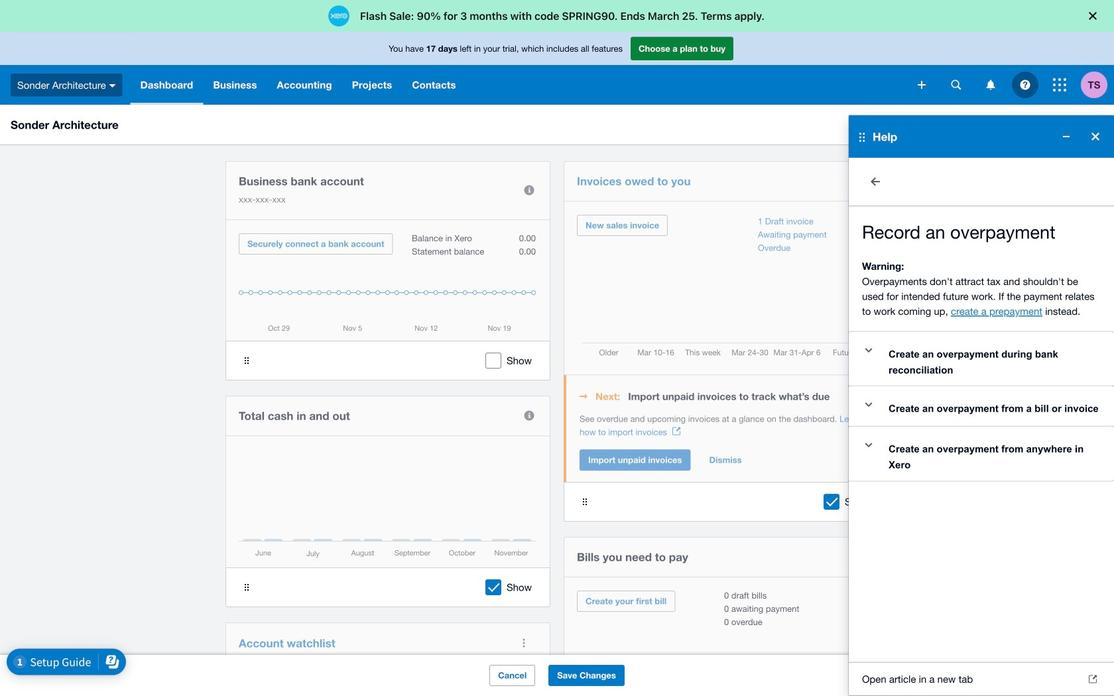 Task type: vqa. For each thing, say whether or not it's contained in the screenshot.
dialog
yes



Task type: describe. For each thing, give the bounding box(es) containing it.
close help menu image
[[1083, 123, 1110, 150]]

panel body document
[[580, 413, 876, 439]]

toggle image
[[856, 337, 883, 364]]

collapse help menu image
[[1054, 123, 1080, 150]]

2 toggle image from the top
[[856, 432, 883, 459]]

1 horizontal spatial svg image
[[952, 80, 962, 90]]

0 horizontal spatial svg image
[[109, 84, 116, 87]]



Task type: locate. For each thing, give the bounding box(es) containing it.
svg image
[[952, 80, 962, 90], [109, 84, 116, 87]]

group
[[849, 115, 1115, 697]]

1 toggle image from the top
[[856, 392, 883, 418]]

dialog
[[0, 0, 1115, 32]]

close article image
[[863, 169, 889, 195]]

1 vertical spatial toggle image
[[856, 432, 883, 459]]

banner
[[0, 32, 1115, 697]]

svg image
[[1054, 78, 1067, 92], [987, 80, 996, 90], [1021, 80, 1031, 90], [918, 81, 926, 89]]

toggle image
[[856, 392, 883, 418], [856, 432, 883, 459]]

0 vertical spatial toggle image
[[856, 392, 883, 418]]

help menu search results element
[[849, 158, 1115, 697]]

opens in a new tab image
[[673, 428, 681, 436]]



